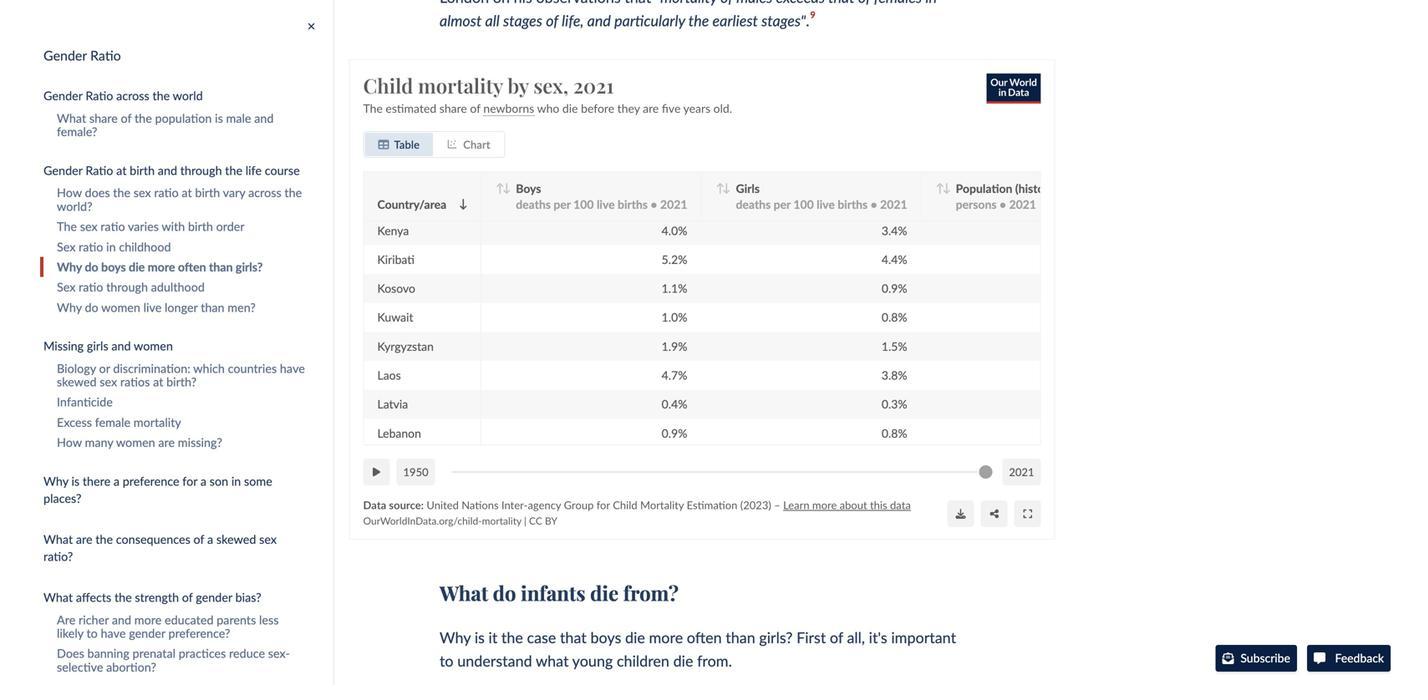 Task type: vqa. For each thing, say whether or not it's contained in the screenshot.
Birth rate vs. death rate, 2021 Rates are given per 1,000 people in the country's population. Countries above the gray line have a higher birth than death rate, meaning that the total population is increasing; those below the line have a declining population.
no



Task type: locate. For each thing, give the bounding box(es) containing it.
of up earliest on the right of page
[[721, 0, 733, 6]]

the down "mortality
[[689, 11, 709, 30]]

0 vertical spatial mortality
[[418, 72, 503, 98]]

1 horizontal spatial in
[[231, 474, 241, 489]]

gender ratio at birth and through the life course link
[[27, 159, 334, 183]]

and right life, at the top left
[[587, 11, 611, 30]]

have right countries at the bottom left of the page
[[280, 362, 305, 376]]

ratio up gender ratio across the world what share of the population is male and female?
[[90, 47, 121, 64]]

and inside what affects the strength of gender bias? are richer and more educated parents less likely to have gender preference? does banning prenatal practices reduce sex- selective abortion?
[[112, 613, 131, 627]]

females
[[874, 0, 922, 6]]

1 vertical spatial boys
[[591, 629, 622, 647]]

what inside what are the consequences of a skewed sex ratio?
[[43, 533, 73, 547]]

group
[[564, 498, 594, 512]]

share down gender ratio at the top left of the page
[[89, 111, 118, 125]]

live inside boys deaths per 100 live births • 2021
[[597, 197, 615, 211]]

a right there
[[114, 474, 120, 489]]

mortality down inter-
[[482, 515, 522, 527]]

ratio up 'girls'
[[79, 280, 103, 294]]

1 horizontal spatial arrow up long image
[[936, 183, 945, 194]]

1 horizontal spatial births
[[838, 197, 868, 211]]

sex down some
[[259, 533, 277, 547]]

births for boys deaths per 100 live births • 2021
[[618, 197, 648, 211]]

more right learn
[[813, 498, 837, 512]]

excess
[[57, 416, 92, 430]]

more inside why is it the case that boys die more often than girls? first of all, it's important to understand what young children die from.
[[649, 629, 683, 647]]

die up children
[[625, 629, 645, 647]]

1 horizontal spatial are
[[158, 436, 175, 450]]

1 vertical spatial sex
[[57, 280, 76, 294]]

0 vertical spatial women
[[101, 301, 140, 315]]

0 horizontal spatial •
[[651, 197, 658, 211]]

0 horizontal spatial are
[[76, 533, 92, 547]]

1 vertical spatial is
[[71, 474, 80, 489]]

die left from.
[[673, 652, 693, 671]]

what up ratio? at left bottom
[[43, 533, 73, 547]]

boys inside gender ratio at birth and through the life course how does the sex ratio at birth vary across the world? the sex ratio varies with birth order sex ratio in childhood why do boys die more often than girls? sex ratio through adulthood why do women live longer than men?
[[101, 260, 126, 274]]

2 vertical spatial birth
[[188, 220, 213, 234]]

population
[[155, 111, 212, 125]]

countries
[[228, 362, 277, 376]]

sex inside what are the consequences of a skewed sex ratio?
[[259, 533, 277, 547]]

gender inside gender ratio at birth and through the life course how does the sex ratio at birth vary across the world? the sex ratio varies with birth order sex ratio in childhood why do boys die more often than girls? sex ratio through adulthood why do women live longer than men?
[[43, 163, 82, 178]]

sex down the world?
[[57, 240, 76, 254]]

2 vertical spatial 0.9%
[[662, 426, 688, 440]]

sex left ratios
[[100, 375, 117, 389]]

what
[[57, 111, 86, 125], [43, 533, 73, 547], [440, 580, 488, 606], [43, 591, 73, 605]]

child up estimated
[[363, 72, 413, 98]]

are
[[57, 613, 75, 627]]

0 horizontal spatial across
[[116, 89, 149, 103]]

table image
[[378, 139, 389, 150]]

2 horizontal spatial are
[[643, 101, 659, 115]]

girls? up men?
[[236, 260, 263, 274]]

sex
[[57, 240, 76, 254], [57, 280, 76, 294]]

arrow up long image
[[496, 183, 505, 194], [936, 183, 945, 194]]

births inside boys deaths per 100 live births • 2021
[[618, 197, 648, 211]]

1 gender from the top
[[43, 47, 87, 64]]

per inside boys deaths per 100 live births • 2021
[[554, 197, 571, 211]]

gender up parents
[[196, 591, 232, 605]]

2 horizontal spatial is
[[475, 629, 485, 647]]

in inside why is there a preference for a son in some places?
[[231, 474, 241, 489]]

arrow up long image left boys
[[496, 183, 505, 194]]

of up educated
[[182, 591, 193, 605]]

2 how from the top
[[57, 436, 82, 450]]

1 vertical spatial women
[[134, 339, 173, 353]]

1 100 from the left
[[574, 197, 594, 211]]

• inside the girls deaths per 100 live births • 2021
[[871, 197, 878, 211]]

2 arrow up long image from the left
[[936, 183, 945, 194]]

what inside what affects the strength of gender bias? are richer and more educated parents less likely to have gender preference? does banning prenatal practices reduce sex- selective abortion?
[[43, 591, 73, 605]]

deaths inside boys deaths per 100 live births • 2021
[[516, 197, 551, 211]]

preference?
[[168, 627, 230, 641]]

arrow down long image left girls
[[723, 183, 731, 194]]

of left all,
[[830, 629, 843, 647]]

0 horizontal spatial for
[[182, 474, 197, 489]]

0 vertical spatial boys
[[101, 260, 126, 274]]

1 vertical spatial often
[[687, 629, 722, 647]]

prenatal
[[133, 647, 176, 661]]

1 horizontal spatial deaths
[[736, 197, 771, 211]]

0 horizontal spatial have
[[101, 627, 126, 641]]

0 vertical spatial 0.8%
[[882, 310, 908, 324]]

of right consequences
[[194, 533, 204, 547]]

0 horizontal spatial that
[[560, 629, 587, 647]]

1 vertical spatial gender
[[43, 89, 82, 103]]

it's
[[869, 629, 888, 647]]

arrow down long image left population
[[943, 183, 951, 194]]

in inside gender ratio at birth and through the life course how does the sex ratio at birth vary across the world? the sex ratio varies with birth order sex ratio in childhood why do boys die more often than girls? sex ratio through adulthood why do women live longer than men?
[[106, 240, 116, 254]]

download image
[[956, 509, 966, 519]]

laos
[[377, 368, 401, 382]]

1 • from the left
[[651, 197, 658, 211]]

why inside why is it the case that boys die more often than girls? first of all, it's important to understand what young children die from.
[[440, 629, 471, 647]]

0 vertical spatial in
[[926, 0, 937, 6]]

more down childhood at the left top
[[148, 260, 175, 274]]

0 vertical spatial do
[[85, 260, 98, 274]]

2 horizontal spatial a
[[207, 533, 213, 547]]

boys down childhood at the left top
[[101, 260, 126, 274]]

arrow up long image for boys
[[496, 183, 505, 194]]

cc by link
[[529, 515, 558, 527]]

women inside gender ratio at birth and through the life course how does the sex ratio at birth vary across the world? the sex ratio varies with birth order sex ratio in childhood why do boys die more often than girls? sex ratio through adulthood why do women live longer than men?
[[101, 301, 140, 315]]

2 100 from the left
[[794, 197, 814, 211]]

how down excess
[[57, 436, 82, 450]]

2 per from the left
[[774, 197, 791, 211]]

0 vertical spatial have
[[280, 362, 305, 376]]

ratio for gender ratio
[[90, 47, 121, 64]]

3 • from the left
[[1000, 197, 1007, 211]]

what down ourworldindata.org/child-mortality | cc by
[[440, 580, 488, 606]]

the inside gender ratio at birth and through the life course how does the sex ratio at birth vary across the world? the sex ratio varies with birth order sex ratio in childhood why do boys die more often than girls? sex ratio through adulthood why do women live longer than men?
[[57, 220, 77, 234]]

0.8%
[[882, 310, 908, 324], [882, 426, 908, 440]]

1 vertical spatial gender
[[129, 627, 165, 641]]

gender
[[43, 47, 87, 64], [43, 89, 82, 103], [43, 163, 82, 178]]

2 horizontal spatial at
[[182, 186, 192, 200]]

and right richer
[[112, 613, 131, 627]]

have
[[280, 362, 305, 376], [101, 627, 126, 641]]

1 per from the left
[[554, 197, 571, 211]]

boys
[[516, 181, 541, 195]]

live for girls
[[817, 197, 835, 211]]

women up discrimination:
[[134, 339, 173, 353]]

1 vertical spatial how
[[57, 436, 82, 450]]

have inside what affects the strength of gender bias? are richer and more educated parents less likely to have gender preference? does banning prenatal practices reduce sex- selective abortion?
[[101, 627, 126, 641]]

0 vertical spatial that
[[829, 0, 855, 6]]

0 horizontal spatial a
[[114, 474, 120, 489]]

ratio up 'does'
[[86, 163, 113, 178]]

do up it
[[493, 580, 516, 606]]

1 horizontal spatial at
[[153, 375, 163, 389]]

that inside "mortality of males exceeds that of females in almost all stages of life, and particularly the earliest stages"
[[829, 0, 855, 6]]

at
[[116, 163, 127, 178], [182, 186, 192, 200], [153, 375, 163, 389]]

children
[[617, 652, 670, 671]]

1 horizontal spatial is
[[215, 111, 223, 125]]

five
[[662, 101, 681, 115]]

how left 'does'
[[57, 186, 82, 200]]

how
[[57, 186, 82, 200], [57, 436, 82, 450]]

4.4%
[[882, 252, 908, 266]]

2 vertical spatial mortality
[[482, 515, 522, 527]]

of inside gender ratio across the world what share of the population is male and female?
[[121, 111, 132, 125]]

mortality
[[640, 498, 684, 512]]

0 vertical spatial is
[[215, 111, 223, 125]]

affects
[[76, 591, 111, 605]]

1 births from the left
[[618, 197, 648, 211]]

arrow down long image right country/area
[[459, 199, 468, 210]]

biology or discrimination: which countries have skewed sex ratios at birth? link
[[40, 359, 334, 392]]

the left population
[[135, 111, 152, 125]]

4.7%
[[662, 368, 688, 382]]

2 0.8% from the top
[[882, 426, 908, 440]]

why do women live longer than men? link
[[40, 298, 334, 318]]

1 horizontal spatial that
[[829, 0, 855, 6]]

girls? left 'first'
[[759, 629, 793, 647]]

0 horizontal spatial arrow up long image
[[496, 183, 505, 194]]

life,
[[562, 11, 584, 30]]

birth
[[130, 163, 155, 178], [195, 186, 220, 200], [188, 220, 213, 234]]

the right affects
[[114, 591, 132, 605]]

2 horizontal spatial in
[[926, 0, 937, 6]]

0 horizontal spatial girls?
[[236, 260, 263, 274]]

0 vertical spatial across
[[116, 89, 149, 103]]

1 horizontal spatial gender
[[196, 591, 232, 605]]

for right the group at left bottom
[[597, 498, 610, 512]]

in right females
[[926, 0, 937, 6]]

population
[[956, 181, 1013, 195]]

boys inside why is it the case that boys die more often than girls? first of all, it's important to understand what young children die from.
[[591, 629, 622, 647]]

for inside why is there a preference for a son in some places?
[[182, 474, 197, 489]]

to inside what affects the strength of gender bias? are richer and more educated parents less likely to have gender preference? does banning prenatal practices reduce sex- selective abortion?
[[87, 627, 98, 641]]

gender inside gender ratio across the world what share of the population is male and female?
[[43, 89, 82, 103]]

0 vertical spatial gender
[[43, 47, 87, 64]]

than left men?
[[201, 301, 225, 315]]

the
[[363, 101, 383, 115], [57, 220, 77, 234]]

skewed up infanticide
[[57, 375, 97, 389]]

are left 'five'
[[643, 101, 659, 115]]

that up young
[[560, 629, 587, 647]]

100 inside the girls deaths per 100 live births • 2021
[[794, 197, 814, 211]]

what for what do infants die from?
[[440, 580, 488, 606]]

the inside what are the consequences of a skewed sex ratio?
[[96, 533, 113, 547]]

exceeds
[[776, 0, 825, 6]]

more inside gender ratio at birth and through the life course how does the sex ratio at birth vary across the world? the sex ratio varies with birth order sex ratio in childhood why do boys die more often than girls? sex ratio through adulthood why do women live longer than men?
[[148, 260, 175, 274]]

0.8% up 1.5%
[[882, 310, 908, 324]]

1 horizontal spatial the
[[363, 101, 383, 115]]

live inside gender ratio at birth and through the life course how does the sex ratio at birth vary across the world? the sex ratio varies with birth order sex ratio in childhood why do boys die more often than girls? sex ratio through adulthood why do women live longer than men?
[[143, 301, 162, 315]]

girls? inside why is it the case that boys die more often than girls? first of all, it's important to understand what young children die from.
[[759, 629, 793, 647]]

1 0.8% from the top
[[882, 310, 908, 324]]

more
[[148, 260, 175, 274], [813, 498, 837, 512], [134, 613, 162, 627], [649, 629, 683, 647]]

2 horizontal spatial live
[[817, 197, 835, 211]]

arrow up long image for population
[[936, 183, 945, 194]]

1 sex from the top
[[57, 240, 76, 254]]

2021 up 3.4% at the top right of the page
[[880, 197, 908, 211]]

0.9% up 3.4% at the top right of the page
[[882, 194, 908, 209]]

live inside the girls deaths per 100 live births • 2021
[[817, 197, 835, 211]]

and inside gender ratio across the world what share of the population is male and female?
[[254, 111, 274, 125]]

girls?
[[236, 260, 263, 274], [759, 629, 793, 647]]

2 vertical spatial is
[[475, 629, 485, 647]]

for left son on the left of the page
[[182, 474, 197, 489]]

birth up sex ratio in childhood link
[[188, 220, 213, 234]]

•
[[651, 197, 658, 211], [871, 197, 878, 211], [1000, 197, 1007, 211]]

ratio inside gender ratio at birth and through the life course how does the sex ratio at birth vary across the world? the sex ratio varies with birth order sex ratio in childhood why do boys die more often than girls? sex ratio through adulthood why do women live longer than men?
[[86, 163, 113, 178]]

envelope open text image
[[1223, 653, 1234, 665]]

across inside gender ratio across the world what share of the population is male and female?
[[116, 89, 149, 103]]

1 vertical spatial birth
[[195, 186, 220, 200]]

2 gender from the top
[[43, 89, 82, 103]]

(historical
[[1016, 181, 1066, 195]]

are down excess female mortality link
[[158, 436, 175, 450]]

1 vertical spatial 0.8%
[[882, 426, 908, 440]]

100 for girls
[[794, 197, 814, 211]]

die down childhood at the left top
[[129, 260, 145, 274]]

1 how from the top
[[57, 186, 82, 200]]

gender for gender ratio
[[43, 47, 87, 64]]

sex ratio in childhood link
[[40, 237, 334, 257]]

boys deaths per 100 live births • 2021
[[516, 181, 688, 211]]

child mortality by sex, 2021 link
[[363, 72, 614, 98]]

mortality up the estimated share of
[[418, 72, 503, 98]]

1 arrow up long image from the left
[[496, 183, 505, 194]]

reduce
[[229, 647, 265, 661]]

why left it
[[440, 629, 471, 647]]

1 horizontal spatial share
[[440, 101, 467, 115]]

through up how does the sex ratio at birth vary across the world? link
[[180, 163, 222, 178]]

0 horizontal spatial child
[[363, 72, 413, 98]]

and inside missing girls and women biology or discrimination: which countries have skewed sex ratios at birth? infanticide excess female mortality how many women are missing?
[[111, 339, 131, 353]]

latvia
[[377, 397, 408, 411]]

1 vertical spatial the
[[57, 220, 77, 234]]

birth up how does the sex ratio at birth vary across the world? link
[[130, 163, 155, 178]]

0.8% down 0.3%
[[882, 426, 908, 440]]

1 deaths from the left
[[516, 197, 551, 211]]

100 inside boys deaths per 100 live births • 2021
[[574, 197, 594, 211]]

per inside the girls deaths per 100 live births • 2021
[[774, 197, 791, 211]]

close table of contents image
[[308, 22, 315, 32]]

boys up young
[[591, 629, 622, 647]]

estimates)
[[1069, 181, 1123, 195]]

gender up prenatal
[[129, 627, 165, 641]]

and right 'girls'
[[111, 339, 131, 353]]

the up table icon
[[363, 101, 383, 115]]

do down the world?
[[85, 260, 98, 274]]

1 vertical spatial to
[[440, 652, 454, 671]]

1 horizontal spatial to
[[440, 652, 454, 671]]

2 vertical spatial are
[[76, 533, 92, 547]]

in right son on the left of the page
[[231, 474, 241, 489]]

1 horizontal spatial for
[[597, 498, 610, 512]]

of down child mortality by sex, 2021 link
[[470, 101, 481, 115]]

agency
[[528, 498, 561, 512]]

0 vertical spatial ratio
[[90, 47, 121, 64]]

and
[[587, 11, 611, 30], [254, 111, 274, 125], [158, 163, 177, 178], [111, 339, 131, 353], [112, 613, 131, 627]]

arrow down long image for population (historical estimates)
[[943, 183, 951, 194]]

of inside why is it the case that boys die more often than girls? first of all, it's important to understand what young children die from.
[[830, 629, 843, 647]]

2 births from the left
[[838, 197, 868, 211]]

2021 up 4.0%
[[660, 197, 688, 211]]

1 horizontal spatial arrow down long image
[[723, 183, 731, 194]]

kenya
[[377, 223, 409, 237]]

0 vertical spatial often
[[178, 260, 206, 274]]

1.6%
[[662, 165, 688, 180]]

sex,
[[534, 72, 569, 98]]

about
[[840, 498, 868, 512]]

a left son on the left of the page
[[201, 474, 207, 489]]

often up from.
[[687, 629, 722, 647]]

arrow up long image
[[716, 183, 725, 194]]

3 gender from the top
[[43, 163, 82, 178]]

play image
[[373, 467, 380, 477]]

birth left vary
[[195, 186, 220, 200]]

2 deaths from the left
[[736, 197, 771, 211]]

3.4%
[[882, 223, 908, 237]]

deaths for girls
[[736, 197, 771, 211]]

does banning prenatal practices reduce sex- selective abortion? link
[[40, 644, 334, 678]]

why inside why is there a preference for a son in some places?
[[43, 474, 68, 489]]

2 horizontal spatial arrow down long image
[[943, 183, 951, 194]]

who die before they are five years old.
[[534, 101, 732, 115]]

ratio up female?
[[86, 89, 113, 103]]

estimation
[[687, 498, 738, 512]]

0 horizontal spatial 100
[[574, 197, 594, 211]]

births for girls deaths per 100 live births • 2021
[[838, 197, 868, 211]]

across left "world" in the left top of the page
[[116, 89, 149, 103]]

longer
[[165, 301, 198, 315]]

0 horizontal spatial at
[[116, 163, 127, 178]]

1 horizontal spatial child
[[613, 498, 638, 512]]

births inside the girls deaths per 100 live births • 2021
[[838, 197, 868, 211]]

what for what affects the strength of gender bias? are richer and more educated parents less likely to have gender preference? does banning prenatal practices reduce sex- selective abortion?
[[43, 591, 73, 605]]

1 vertical spatial at
[[182, 186, 192, 200]]

of left females
[[858, 0, 871, 6]]

a inside what are the consequences of a skewed sex ratio?
[[207, 533, 213, 547]]

have up banning
[[101, 627, 126, 641]]

boys
[[101, 260, 126, 274], [591, 629, 622, 647]]

live for boys
[[597, 197, 615, 211]]

0 vertical spatial sex
[[57, 240, 76, 254]]

gender for gender ratio at birth and through the life course how does the sex ratio at birth vary across the world? the sex ratio varies with birth order sex ratio in childhood why do boys die more often than girls? sex ratio through adulthood why do women live longer than men?
[[43, 163, 82, 178]]

gender for gender ratio across the world what share of the population is male and female?
[[43, 89, 82, 103]]

country/area
[[377, 197, 447, 211]]

often inside gender ratio at birth and through the life course how does the sex ratio at birth vary across the world? the sex ratio varies with birth order sex ratio in childhood why do boys die more often than girls? sex ratio through adulthood why do women live longer than men?
[[178, 260, 206, 274]]

source:
[[389, 498, 424, 512]]

more down the strength
[[134, 613, 162, 627]]

women
[[101, 301, 140, 315], [134, 339, 173, 353], [116, 436, 155, 450]]

skewed up bias?
[[216, 533, 256, 547]]

male
[[226, 111, 251, 125]]

1 vertical spatial child
[[613, 498, 638, 512]]

is inside why is there a preference for a son in some places?
[[71, 474, 80, 489]]

1 vertical spatial in
[[106, 240, 116, 254]]

of right female?
[[121, 111, 132, 125]]

what down gender ratio at the top left of the page
[[57, 111, 86, 125]]

2 vertical spatial ratio
[[86, 163, 113, 178]]

skewed
[[57, 375, 97, 389], [216, 533, 256, 547]]

that right the exceeds
[[829, 0, 855, 6]]

• inside population (historical estimates) persons • 2021
[[1000, 197, 1007, 211]]

women down female
[[116, 436, 155, 450]]

1 horizontal spatial often
[[687, 629, 722, 647]]

than up from.
[[726, 629, 756, 647]]

2 • from the left
[[871, 197, 878, 211]]

likely
[[57, 627, 83, 641]]

to right likely
[[87, 627, 98, 641]]

the right it
[[502, 629, 523, 647]]

course
[[265, 163, 300, 178]]

1 vertical spatial have
[[101, 627, 126, 641]]

1 vertical spatial ratio
[[86, 89, 113, 103]]

• inside boys deaths per 100 live births • 2021
[[651, 197, 658, 211]]

per
[[554, 197, 571, 211], [774, 197, 791, 211]]

what inside gender ratio across the world what share of the population is male and female?
[[57, 111, 86, 125]]

1.5%
[[882, 339, 908, 353]]

and inside "mortality of males exceeds that of females in almost all stages of life, and particularly the earliest stages"
[[587, 11, 611, 30]]

in left childhood at the left top
[[106, 240, 116, 254]]

0 horizontal spatial is
[[71, 474, 80, 489]]

0 vertical spatial gender
[[196, 591, 232, 605]]

feedback button
[[1307, 645, 1391, 672]]

in
[[926, 0, 937, 6], [106, 240, 116, 254], [231, 474, 241, 489]]

0 horizontal spatial the
[[57, 220, 77, 234]]

it
[[489, 629, 498, 647]]

to left understand
[[440, 652, 454, 671]]

consequences
[[116, 533, 191, 547]]

ratio for gender ratio at birth and through the life course how does the sex ratio at birth vary across the world? the sex ratio varies with birth order sex ratio in childhood why do boys die more often than girls? sex ratio through adulthood why do women live longer than men?
[[86, 163, 113, 178]]

0 horizontal spatial births
[[618, 197, 648, 211]]

all
[[485, 11, 500, 30]]

0.9% down 0.4%
[[662, 426, 688, 440]]

deaths inside the girls deaths per 100 live births • 2021
[[736, 197, 771, 211]]

why up places?
[[43, 474, 68, 489]]

often down sex ratio in childhood link
[[178, 260, 206, 274]]

do up 'girls'
[[85, 301, 98, 315]]

0 vertical spatial for
[[182, 474, 197, 489]]

1 horizontal spatial girls?
[[759, 629, 793, 647]]

0 horizontal spatial often
[[178, 260, 206, 274]]

die left the from?
[[590, 580, 619, 606]]

richer
[[79, 613, 109, 627]]

earliest
[[713, 11, 758, 30]]

is inside why is it the case that boys die more often than girls? first of all, it's important to understand what young children die from.
[[475, 629, 485, 647]]

deaths down girls
[[736, 197, 771, 211]]

0 horizontal spatial to
[[87, 627, 98, 641]]

2 vertical spatial than
[[726, 629, 756, 647]]

0 horizontal spatial per
[[554, 197, 571, 211]]

child left mortality
[[613, 498, 638, 512]]

why up missing
[[57, 301, 82, 315]]

sex inside missing girls and women biology or discrimination: which countries have skewed sex ratios at birth? infanticide excess female mortality how many women are missing?
[[100, 375, 117, 389]]

arrow down long image
[[723, 183, 731, 194], [943, 183, 951, 194], [459, 199, 468, 210]]

1 vertical spatial that
[[560, 629, 587, 647]]

ratio inside gender ratio across the world what share of the population is male and female?
[[86, 89, 113, 103]]

is for why is there a preference for a son in some places?
[[71, 474, 80, 489]]

2021 inside boys deaths per 100 live births • 2021
[[660, 197, 688, 211]]

0 horizontal spatial boys
[[101, 260, 126, 274]]

0 vertical spatial girls?
[[236, 260, 263, 274]]

skewed inside what are the consequences of a skewed sex ratio?
[[216, 533, 256, 547]]

1 horizontal spatial live
[[597, 197, 615, 211]]

does
[[57, 647, 84, 661]]

1 horizontal spatial skewed
[[216, 533, 256, 547]]

0 horizontal spatial skewed
[[57, 375, 97, 389]]

2021 down the "(historical"
[[1009, 197, 1037, 211]]

the down the world?
[[57, 220, 77, 234]]

ratio
[[154, 186, 179, 200], [101, 220, 125, 234], [79, 240, 103, 254], [79, 280, 103, 294]]

often
[[178, 260, 206, 274], [687, 629, 722, 647]]

persons
[[956, 197, 997, 211]]

0 horizontal spatial through
[[106, 280, 148, 294]]

1 horizontal spatial have
[[280, 362, 305, 376]]

missing girls and women link
[[27, 335, 334, 359]]

data source: united nations inter-agency group for child mortality estimation (2023) – learn more about this data
[[363, 498, 911, 512]]

100
[[574, 197, 594, 211], [794, 197, 814, 211]]



Task type: describe. For each thing, give the bounding box(es) containing it.
female?
[[57, 125, 97, 139]]

case
[[527, 629, 556, 647]]

"mortality
[[655, 0, 717, 6]]

of left life, at the top left
[[546, 11, 558, 30]]

1 horizontal spatial a
[[201, 474, 207, 489]]

arrow down long image for girls
[[723, 183, 731, 194]]

childhood
[[119, 240, 171, 254]]

deaths for boys
[[516, 197, 551, 211]]

before
[[581, 101, 615, 115]]

bias?
[[235, 591, 261, 605]]

why do boys die more often than girls? link
[[40, 257, 334, 277]]

ratio down the world?
[[79, 240, 103, 254]]

banning
[[87, 647, 129, 661]]

mortality inside missing girls and women biology or discrimination: which countries have skewed sex ratios at birth? infanticide excess female mortality how many women are missing?
[[134, 416, 181, 430]]

inter-
[[502, 498, 528, 512]]

some
[[244, 474, 272, 489]]

ratio left varies
[[101, 220, 125, 234]]

how many women are missing? link
[[40, 433, 334, 453]]

• for boys deaths per 100 live births • 2021
[[651, 197, 658, 211]]

abortion?
[[106, 660, 156, 675]]

3.8%
[[882, 368, 908, 382]]

expand image
[[1024, 509, 1032, 519]]

arrow down long image
[[503, 183, 511, 194]]

ratio down gender ratio at birth and through the life course link
[[154, 186, 179, 200]]

often inside why is it the case that boys die more often than girls? first of all, it's important to understand what young children die from.
[[687, 629, 722, 647]]

mortality for ourworldindata.org/child-
[[482, 515, 522, 527]]

is for why is it the case that boys die more often than girls? first of all, it's important to understand what young children die from.
[[475, 629, 485, 647]]

first
[[797, 629, 826, 647]]

0 horizontal spatial arrow down long image
[[459, 199, 468, 210]]

1 vertical spatial do
[[85, 301, 98, 315]]

than inside why is it the case that boys die more often than girls? first of all, it's important to understand what young children die from.
[[726, 629, 756, 647]]

–
[[774, 498, 781, 512]]

subscribe
[[1241, 651, 1291, 666]]

they
[[618, 101, 640, 115]]

girls
[[87, 339, 108, 353]]

the down course
[[285, 186, 302, 200]]

world?
[[57, 199, 92, 214]]

life
[[246, 163, 262, 178]]

0.8% for 0.9%
[[882, 426, 908, 440]]

1.2%
[[662, 194, 688, 209]]

the left "life"
[[225, 163, 243, 178]]

mortality for child
[[418, 72, 503, 98]]

excess female mortality link
[[40, 413, 334, 433]]

why down the world?
[[57, 260, 82, 274]]

0 vertical spatial at
[[116, 163, 127, 178]]

0.9% for 1.2%
[[882, 194, 908, 209]]

2 vertical spatial do
[[493, 580, 516, 606]]

share nodes image
[[990, 509, 999, 519]]

9 link
[[810, 8, 816, 30]]

1 vertical spatial than
[[201, 301, 225, 315]]

0 vertical spatial through
[[180, 163, 222, 178]]

is inside gender ratio across the world what share of the population is male and female?
[[215, 111, 223, 125]]

learn more about this data link
[[783, 498, 911, 512]]

per for boys
[[554, 197, 571, 211]]

males
[[737, 0, 773, 6]]

the right 'does'
[[113, 186, 130, 200]]

to inside why is it the case that boys die more often than girls? first of all, it's important to understand what young children die from.
[[440, 652, 454, 671]]

ratio for gender ratio across the world what share of the population is male and female?
[[86, 89, 113, 103]]

practices
[[179, 647, 226, 661]]

learn
[[783, 498, 810, 512]]

sex down the world?
[[80, 220, 98, 234]]

and inside gender ratio at birth and through the life course how does the sex ratio at birth vary across the world? the sex ratio varies with birth order sex ratio in childhood why do boys die more often than girls? sex ratio through adulthood why do women live longer than men?
[[158, 163, 177, 178]]

die inside gender ratio at birth and through the life course how does the sex ratio at birth vary across the world? the sex ratio varies with birth order sex ratio in childhood why do boys die more often than girls? sex ratio through adulthood why do women live longer than men?
[[129, 260, 145, 274]]

of inside what affects the strength of gender bias? are richer and more educated parents less likely to have gender preference? does banning prenatal practices reduce sex- selective abortion?
[[182, 591, 193, 605]]

how inside missing girls and women biology or discrimination: which countries have skewed sex ratios at birth? infanticide excess female mortality how many women are missing?
[[57, 436, 82, 450]]

understand
[[457, 652, 532, 671]]

skewed inside missing girls and women biology or discrimination: which countries have skewed sex ratios at birth? infanticide excess female mortality how many women are missing?
[[57, 375, 97, 389]]

at inside missing girls and women biology or discrimination: which countries have skewed sex ratios at birth? infanticide excess female mortality how many women are missing?
[[153, 375, 163, 389]]

preference
[[123, 474, 179, 489]]

birth?
[[166, 375, 197, 389]]

strength
[[135, 591, 179, 605]]

how does the sex ratio at birth vary across the world? link
[[40, 183, 334, 217]]

female
[[95, 416, 130, 430]]

or
[[99, 362, 110, 376]]

the left "world" in the left top of the page
[[153, 89, 170, 103]]

girls? inside gender ratio at birth and through the life course how does the sex ratio at birth vary across the world? the sex ratio varies with birth order sex ratio in childhood why do boys die more often than girls? sex ratio through adulthood why do women live longer than men?
[[236, 260, 263, 274]]

5.2%
[[662, 252, 688, 266]]

share inside gender ratio across the world what share of the population is male and female?
[[89, 111, 118, 125]]

united
[[427, 498, 459, 512]]

from?
[[623, 580, 679, 606]]

what for what are the consequences of a skewed sex ratio?
[[43, 533, 73, 547]]

ourworldindata.org/child-mortality link
[[363, 515, 522, 527]]

more inside what affects the strength of gender bias? are richer and more educated parents less likely to have gender preference? does banning prenatal practices reduce sex- selective abortion?
[[134, 613, 162, 627]]

2021 up before
[[573, 72, 614, 98]]

old.
[[714, 101, 732, 115]]

• for girls deaths per 100 live births • 2021
[[871, 197, 878, 211]]

sex-
[[268, 647, 290, 661]]

"mortality of males exceeds that of females in almost all stages of life, and particularly the earliest stages"
[[440, 0, 937, 30]]

stages"
[[762, 11, 806, 30]]

parents
[[217, 613, 256, 627]]

0.8% for 1.0%
[[882, 310, 908, 324]]

girls deaths per 100 live births • 2021
[[736, 181, 908, 211]]

nations
[[462, 498, 499, 512]]

across inside gender ratio at birth and through the life course how does the sex ratio at birth vary across the world? the sex ratio varies with birth order sex ratio in childhood why do boys die more often than girls? sex ratio through adulthood why do women live longer than men?
[[248, 186, 282, 200]]

0 vertical spatial are
[[643, 101, 659, 115]]

in inside "mortality of males exceeds that of females in almost all stages of life, and particularly the earliest stages"
[[926, 0, 937, 6]]

are inside missing girls and women biology or discrimination: which countries have skewed sex ratios at birth? infanticide excess female mortality how many women are missing?
[[158, 436, 175, 450]]

1 vertical spatial 0.9%
[[882, 281, 908, 295]]

gender ratio at birth and through the life course how does the sex ratio at birth vary across the world? the sex ratio varies with birth order sex ratio in childhood why do boys die more often than girls? sex ratio through adulthood why do women live longer than men?
[[43, 163, 302, 315]]

what affects the strength of gender bias? are richer and more educated parents less likely to have gender preference? does banning prenatal practices reduce sex- selective abortion?
[[43, 591, 290, 675]]

1950
[[403, 465, 429, 479]]

kyrgyzstan
[[377, 339, 434, 353]]

that inside why is it the case that boys die more often than girls? first of all, it's important to understand what young children die from.
[[560, 629, 587, 647]]

die right who
[[563, 101, 578, 115]]

years
[[684, 101, 711, 115]]

from.
[[697, 652, 732, 671]]

infanticide
[[57, 395, 113, 410]]

gender ratio across the world link
[[27, 84, 334, 108]]

the inside why is it the case that boys die more often than girls? first of all, it's important to understand what young children die from.
[[502, 629, 523, 647]]

1.3%
[[882, 165, 908, 180]]

adulthood
[[151, 280, 205, 294]]

of inside what are the consequences of a skewed sex ratio?
[[194, 533, 204, 547]]

son
[[210, 474, 228, 489]]

why is there a preference for a son in some places?
[[43, 474, 272, 506]]

the inside "mortality of males exceeds that of females in almost all stages of life, and particularly the earliest stages"
[[689, 11, 709, 30]]

100 for boys
[[574, 197, 594, 211]]

0 vertical spatial birth
[[130, 163, 155, 178]]

are inside what are the consequences of a skewed sex ratio?
[[76, 533, 92, 547]]

gender ratio
[[43, 47, 121, 64]]

2021 inside population (historical estimates) persons • 2021
[[1009, 197, 1037, 211]]

2021 up expand icon
[[1009, 465, 1035, 479]]

have inside missing girls and women biology or discrimination: which countries have skewed sex ratios at birth? infanticide excess female mortality how many women are missing?
[[280, 362, 305, 376]]

per for girls
[[774, 197, 791, 211]]

world
[[173, 89, 203, 103]]

0 vertical spatial than
[[209, 260, 233, 274]]

what
[[536, 652, 569, 671]]

many
[[85, 436, 113, 450]]

4.0%
[[662, 223, 688, 237]]

which
[[193, 362, 225, 376]]

how inside gender ratio at birth and through the life course how does the sex ratio at birth vary across the world? the sex ratio varies with birth order sex ratio in childhood why do boys die more often than girls? sex ratio through adulthood why do women live longer than men?
[[57, 186, 82, 200]]

does
[[85, 186, 110, 200]]

0.9% for lebanon
[[662, 426, 688, 440]]

what share of the population is male and female? link
[[40, 108, 334, 142]]

vary
[[223, 186, 245, 200]]

by
[[545, 515, 558, 527]]

subscribe button
[[1216, 645, 1297, 672]]

message image
[[1314, 653, 1326, 665]]

the estimated share of
[[363, 101, 484, 115]]

sex up varies
[[134, 186, 151, 200]]

2 sex from the top
[[57, 280, 76, 294]]

gender ratio across the world what share of the population is male and female?
[[43, 89, 274, 139]]

table
[[394, 138, 420, 151]]

less
[[259, 613, 279, 627]]

2 vertical spatial women
[[116, 436, 155, 450]]

girls
[[736, 181, 760, 195]]

the inside what affects the strength of gender bias? are richer and more educated parents less likely to have gender preference? does banning prenatal practices reduce sex- selective abortion?
[[114, 591, 132, 605]]

0 horizontal spatial gender
[[129, 627, 165, 641]]

infants
[[521, 580, 586, 606]]

missing
[[43, 339, 84, 353]]

0 vertical spatial child
[[363, 72, 413, 98]]

2021 inside the girls deaths per 100 live births • 2021
[[880, 197, 908, 211]]

(2023)
[[741, 498, 772, 512]]

young
[[572, 652, 613, 671]]

order
[[216, 220, 245, 234]]



